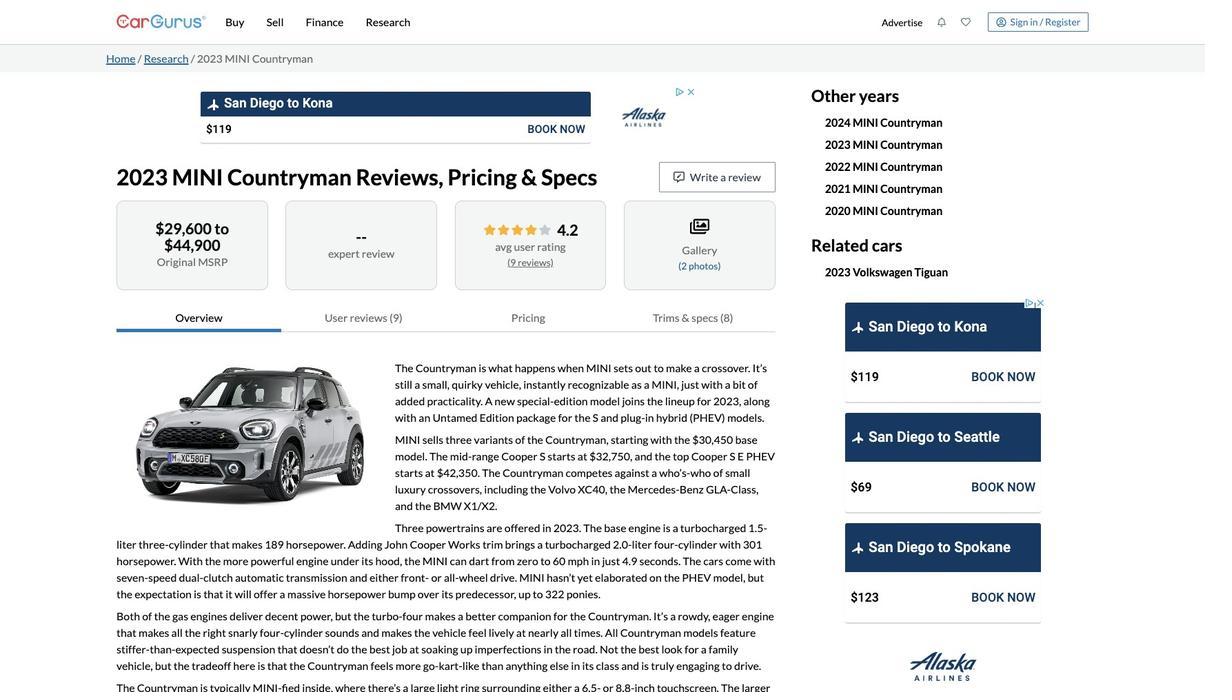 Task type: describe. For each thing, give the bounding box(es) containing it.
mini inside the countryman is what happens when mini sets out to make a crossover. it's still a small, quirky vehicle, instantly recognizable as a mini, just with a bit of added practicality. a new special-edition model joins the lineup for 2023, along with an untamed edition package for the s and plug-in hybrid (phev) models.
[[586, 361, 611, 374]]

overview
[[175, 311, 223, 324]]

with down added
[[395, 411, 417, 424]]

301
[[743, 538, 762, 551]]

dart
[[469, 554, 489, 567]]

like
[[463, 659, 479, 672]]

and inside three powertrains are offered in 2023. the base engine is a turbocharged 1.5- liter three-cylinder that makes 189 horsepower. adding john cooper works trim brings a turbocharged 2.0-liter four-cylinder with 301 horsepower. with the more powerful engine under its hood, the mini can dart from zero to 60 mph in just 4.9 seconds. the cars come with seven-speed dual-clutch automatic transmission and either front- or all-wheel drive. mini hasn't yet elaborated on the phev model, but the expectation is that it will offer a massive horsepower bump over its predecessor, up to 322 ponies.
[[349, 571, 367, 584]]

2 horizontal spatial cooper
[[691, 450, 727, 463]]

sign
[[1010, 16, 1028, 27]]

$42,350.
[[437, 466, 480, 479]]

in right else
[[571, 659, 580, 672]]

1 horizontal spatial cooper
[[501, 450, 538, 463]]

1 vertical spatial but
[[335, 609, 351, 623]]

just inside the countryman is what happens when mini sets out to make a crossover. it's still a small, quirky vehicle, instantly recognizable as a mini, just with a bit of added practicality. a new special-edition model joins the lineup for 2023, along with an untamed edition package for the s and plug-in hybrid (phev) models.
[[681, 378, 699, 391]]

joins
[[622, 394, 645, 407]]

buy
[[225, 15, 244, 28]]

to inside $29,600 to $44,900 original msrp
[[215, 219, 229, 238]]

2023 mini countryman image
[[117, 360, 381, 509]]

feels
[[371, 659, 394, 672]]

doesn't
[[300, 643, 335, 656]]

the down expected
[[174, 659, 190, 672]]

a right "as"
[[644, 378, 650, 391]]

gas
[[172, 609, 188, 623]]

small
[[725, 466, 750, 479]]

$29,600 to $44,900 original msrp
[[155, 219, 229, 268]]

the down doesn't
[[289, 659, 305, 672]]

can
[[450, 554, 467, 567]]

seven-
[[117, 571, 148, 584]]

2 vertical spatial but
[[155, 659, 171, 672]]

2023 mini countryman
[[825, 138, 943, 151]]

decent
[[265, 609, 298, 623]]

rating
[[537, 240, 566, 253]]

mid-
[[450, 450, 472, 463]]

for down edition
[[558, 411, 572, 424]]

avg
[[495, 240, 512, 253]]

the right "on"
[[664, 571, 680, 584]]

the down range
[[482, 466, 500, 479]]

a down models
[[701, 643, 707, 656]]

that down both
[[117, 626, 136, 639]]

volkswagen
[[853, 265, 913, 278]]

expert
[[328, 247, 360, 260]]

a inside button
[[720, 170, 726, 183]]

that up clutch
[[210, 538, 230, 551]]

range
[[472, 450, 499, 463]]

2023 for 2023 mini countryman reviews, pricing & specs
[[117, 163, 168, 190]]

go-
[[423, 659, 439, 672]]

hood,
[[375, 554, 402, 567]]

luxury
[[395, 483, 426, 496]]

the up front-
[[404, 554, 420, 567]]

tiguan
[[915, 265, 948, 278]]

a right brings
[[537, 538, 543, 551]]

for up the (phev)
[[697, 394, 711, 407]]

0 vertical spatial horsepower.
[[286, 538, 346, 551]]

front-
[[401, 571, 429, 584]]

times.
[[574, 626, 603, 639]]

with down "crossover."
[[701, 378, 723, 391]]

and right the class
[[621, 659, 639, 672]]

the down horsepower
[[354, 609, 370, 623]]

1.5-
[[748, 521, 767, 534]]

the right 2023.
[[584, 521, 602, 534]]

the right not
[[620, 643, 637, 656]]

class,
[[731, 483, 759, 496]]

the right do
[[351, 643, 367, 656]]

to left 60
[[540, 554, 551, 567]]

189
[[265, 538, 284, 551]]

0 vertical spatial cars
[[872, 235, 903, 255]]

0 vertical spatial turbocharged
[[680, 521, 746, 534]]

the up times.
[[570, 609, 586, 623]]

trims & specs (8) tab
[[611, 304, 775, 332]]

sells
[[422, 433, 443, 446]]

is left truly
[[641, 659, 649, 672]]

the left volvo
[[530, 483, 546, 496]]

soaking
[[421, 643, 458, 656]]

makes up job
[[381, 626, 412, 639]]

a right still
[[415, 378, 420, 391]]

2 best from the left
[[639, 643, 660, 656]]

a right the offer on the bottom left
[[280, 587, 285, 601]]

mini right '2020'
[[853, 204, 878, 217]]

mini right 2024
[[853, 116, 878, 129]]

2023 right research link
[[197, 52, 223, 65]]

makes inside three powertrains are offered in 2023. the base engine is a turbocharged 1.5- liter three-cylinder that makes 189 horsepower. adding john cooper works trim brings a turbocharged 2.0-liter four-cylinder with 301 horsepower. with the more powerful engine under its hood, the mini can dart from zero to 60 mph in just 4.9 seconds. the cars come with seven-speed dual-clutch automatic transmission and either front- or all-wheel drive. mini hasn't yet elaborated on the phev model, but the expectation is that it will offer a massive horsepower bump over its predecessor, up to 322 ponies.
[[232, 538, 263, 551]]

/ inside menu item
[[1040, 16, 1043, 27]]

of inside both of the gas engines deliver decent power, but the turbo-four makes a better companion for the countryman. it's a rowdy, eager engine that makes all the right snarly four-cylinder sounds and makes the vehicle feel lively at nearly all times. all countryman models feature stiffer-than-expected suspension that doesn't do the best job at soaking up imperfections in the road. not the best look for a family vehicle, but the tradeoff here is that the countryman feels more go-kart-like than anything else in its class and is truly engaging to drive.
[[142, 609, 152, 623]]

suspension
[[222, 643, 275, 656]]

speed
[[148, 571, 177, 584]]

instantly
[[523, 378, 566, 391]]

2023 mini countryman reviews, pricing & specs
[[117, 163, 597, 190]]

0 horizontal spatial s
[[540, 450, 546, 463]]

vehicle, inside both of the gas engines deliver decent power, but the turbo-four makes a better companion for the countryman. it's a rowdy, eager engine that makes all the right snarly four-cylinder sounds and makes the vehicle feel lively at nearly all times. all countryman models feature stiffer-than-expected suspension that doesn't do the best job at soaking up imperfections in the road. not the best look for a family vehicle, but the tradeoff here is that the countryman feels more go-kart-like than anything else in its class and is truly engaging to drive.
[[117, 659, 153, 672]]

to inside both of the gas engines deliver decent power, but the turbo-four makes a better companion for the countryman. it's a rowdy, eager engine that makes all the right snarly four-cylinder sounds and makes the vehicle feel lively at nearly all times. all countryman models feature stiffer-than-expected suspension that doesn't do the best job at soaking up imperfections in the road. not the best look for a family vehicle, but the tradeoff here is that the countryman feels more go-kart-like than anything else in its class and is truly engaging to drive.
[[722, 659, 732, 672]]

user reviews (9)
[[325, 311, 403, 324]]

home link
[[106, 52, 135, 65]]

the down edition
[[575, 411, 591, 424]]

is inside the countryman is what happens when mini sets out to make a crossover. it's still a small, quirky vehicle, instantly recognizable as a mini, just with a bit of added practicality. a new special-edition model joins the lineup for 2023, along with an untamed edition package for the s and plug-in hybrid (phev) models.
[[479, 361, 486, 374]]

menu containing sign in / register
[[875, 3, 1089, 41]]

four- for snarly
[[260, 626, 284, 639]]

at down countryman,
[[578, 450, 587, 463]]

lineup
[[665, 394, 695, 407]]

trim
[[483, 538, 503, 551]]

elaborated
[[595, 571, 647, 584]]

home
[[106, 52, 135, 65]]

a
[[485, 394, 492, 407]]

three powertrains are offered in 2023. the base engine is a turbocharged 1.5- liter three-cylinder that makes 189 horsepower. adding john cooper works trim brings a turbocharged 2.0-liter four-cylinder with 301 horsepower. with the more powerful engine under its hood, the mini can dart from zero to 60 mph in just 4.9 seconds. the cars come with seven-speed dual-clutch automatic transmission and either front- or all-wheel drive. mini hasn't yet elaborated on the phev model, but the expectation is that it will offer a massive horsepower bump over its predecessor, up to 322 ponies.
[[117, 521, 775, 601]]

mini down 2024 mini countryman
[[853, 138, 878, 151]]

companion
[[498, 609, 551, 623]]

pricing tab
[[446, 304, 611, 332]]

countryman.
[[588, 609, 651, 623]]

2023 for 2023 volkswagen tiguan
[[825, 265, 851, 278]]

cylinder for countryman.
[[284, 626, 323, 639]]

2020
[[825, 204, 851, 217]]

for down 322 in the bottom of the page
[[554, 609, 568, 623]]

as
[[631, 378, 642, 391]]

the down against
[[610, 483, 626, 496]]

cargurus logo homepage link image
[[117, 2, 206, 42]]

the down four
[[414, 626, 430, 639]]

countryman inside the mini sells three variants of the countryman, starting with the $30,450 base model. the mid-range cooper s starts at $32,750, and the top cooper s e phev starts at $42,350. the countryman competes against a who's-who of small luxury crossovers, including the volvo xc40, the mercedes-benz gla-class, and the bmw x1/x2.
[[503, 466, 564, 479]]

of up gla-
[[713, 466, 723, 479]]

with
[[178, 554, 203, 567]]

finance button
[[295, 0, 355, 44]]

2 - from the left
[[361, 228, 367, 246]]

the up else
[[555, 643, 571, 656]]

more inside both of the gas engines deliver decent power, but the turbo-four makes a better companion for the countryman. it's a rowdy, eager engine that makes all the right snarly four-cylinder sounds and makes the vehicle feel lively at nearly all times. all countryman models feature stiffer-than-expected suspension that doesn't do the best job at soaking up imperfections in the road. not the best look for a family vehicle, but the tradeoff here is that the countryman feels more go-kart-like than anything else in its class and is truly engaging to drive.
[[396, 659, 421, 672]]

a up the vehicle
[[458, 609, 463, 623]]

the left gas
[[154, 609, 170, 623]]

that left doesn't
[[277, 643, 297, 656]]

mini down zero
[[519, 571, 545, 584]]

a right make
[[694, 361, 700, 374]]

2020 mini countryman link
[[825, 204, 943, 217]]

review inside write a review button
[[728, 170, 761, 183]]

is right here
[[258, 659, 265, 672]]

mini down buy popup button
[[225, 52, 250, 65]]

the down the mini,
[[647, 394, 663, 407]]

quirky
[[452, 378, 483, 391]]

& inside tab
[[682, 311, 689, 324]]

2 liter from the left
[[632, 538, 652, 551]]

is up "seconds."
[[663, 521, 671, 534]]

gla-
[[706, 483, 731, 496]]

2021 mini countryman
[[825, 182, 943, 195]]

engines
[[190, 609, 228, 623]]

in down nearly
[[544, 643, 553, 656]]

phev inside three powertrains are offered in 2023. the base engine is a turbocharged 1.5- liter three-cylinder that makes 189 horsepower. adding john cooper works trim brings a turbocharged 2.0-liter four-cylinder with 301 horsepower. with the more powerful engine under its hood, the mini can dart from zero to 60 mph in just 4.9 seconds. the cars come with seven-speed dual-clutch automatic transmission and either front- or all-wheel drive. mini hasn't yet elaborated on the phev model, but the expectation is that it will offer a massive horsepower bump over its predecessor, up to 322 ponies.
[[682, 571, 711, 584]]

sign in / register link
[[988, 12, 1089, 32]]

write
[[690, 170, 718, 183]]

0 vertical spatial &
[[521, 163, 537, 190]]

menu bar containing buy
[[206, 0, 875, 44]]

drive. inside both of the gas engines deliver decent power, but the turbo-four makes a better companion for the countryman. it's a rowdy, eager engine that makes all the right snarly four-cylinder sounds and makes the vehicle feel lively at nearly all times. all countryman models feature stiffer-than-expected suspension that doesn't do the best job at soaking up imperfections in the road. not the best look for a family vehicle, but the tradeoff here is that the countryman feels more go-kart-like than anything else in its class and is truly engaging to drive.
[[734, 659, 761, 672]]

user icon image
[[996, 17, 1007, 27]]

for up engaging
[[685, 643, 699, 656]]

$32,750,
[[589, 450, 633, 463]]

the left top on the right of page
[[655, 450, 671, 463]]

special-
[[517, 394, 554, 407]]

of right variants
[[515, 433, 525, 446]]

a left bit
[[725, 378, 731, 391]]

bmw
[[433, 499, 462, 512]]

who's-
[[659, 466, 690, 479]]

just inside three powertrains are offered in 2023. the base engine is a turbocharged 1.5- liter three-cylinder that makes 189 horsepower. adding john cooper works trim brings a turbocharged 2.0-liter four-cylinder with 301 horsepower. with the more powerful engine under its hood, the mini can dart from zero to 60 mph in just 4.9 seconds. the cars come with seven-speed dual-clutch automatic transmission and either front- or all-wheel drive. mini hasn't yet elaborated on the phev model, but the expectation is that it will offer a massive horsepower bump over its predecessor, up to 322 ponies.
[[602, 554, 620, 567]]

a left rowdy,
[[670, 609, 676, 623]]

it's inside both of the gas engines deliver decent power, but the turbo-four makes a better companion for the countryman. it's a rowdy, eager engine that makes all the right snarly four-cylinder sounds and makes the vehicle feel lively at nearly all times. all countryman models feature stiffer-than-expected suspension that doesn't do the best job at soaking up imperfections in the road. not the best look for a family vehicle, but the tradeoff here is that the countryman feels more go-kart-like than anything else in its class and is truly engaging to drive.
[[654, 609, 668, 623]]

and down turbo-
[[361, 626, 379, 639]]

322
[[545, 587, 564, 601]]

sign in / register menu item
[[978, 12, 1089, 32]]

package
[[516, 411, 556, 424]]

0 vertical spatial pricing
[[448, 163, 517, 190]]

related cars
[[811, 235, 903, 255]]

0 vertical spatial its
[[361, 554, 373, 567]]

mini inside the mini sells three variants of the countryman, starting with the $30,450 base model. the mid-range cooper s starts at $32,750, and the top cooper s e phev starts at $42,350. the countryman competes against a who's-who of small luxury crossovers, including the volvo xc40, the mercedes-benz gla-class, and the bmw x1/x2.
[[395, 433, 420, 446]]

with inside the mini sells three variants of the countryman, starting with the $30,450 base model. the mid-range cooper s starts at $32,750, and the top cooper s e phev starts at $42,350. the countryman competes against a who's-who of small luxury crossovers, including the volvo xc40, the mercedes-benz gla-class, and the bmw x1/x2.
[[651, 433, 672, 446]]

its inside both of the gas engines deliver decent power, but the turbo-four makes a better companion for the countryman. it's a rowdy, eager engine that makes all the right snarly four-cylinder sounds and makes the vehicle feel lively at nearly all times. all countryman models feature stiffer-than-expected suspension that doesn't do the best job at soaking up imperfections in the road. not the best look for a family vehicle, but the tradeoff here is that the countryman feels more go-kart-like than anything else in its class and is truly engaging to drive.
[[582, 659, 594, 672]]

(9 reviews) link
[[507, 256, 554, 268]]

in left 2023.
[[542, 521, 551, 534]]

expected
[[176, 643, 220, 656]]

bit
[[733, 378, 746, 391]]

a up "seconds."
[[673, 521, 678, 534]]

review inside -- expert review
[[362, 247, 395, 260]]

mini up $29,600
[[172, 163, 223, 190]]

mini,
[[652, 378, 679, 391]]

four- for liter
[[654, 538, 678, 551]]

gallery (2 photos)
[[678, 243, 721, 272]]

(8)
[[720, 311, 733, 324]]

1 liter from the left
[[117, 538, 137, 551]]

1 vertical spatial engine
[[296, 554, 329, 567]]

trims
[[653, 311, 680, 324]]

up inside both of the gas engines deliver decent power, but the turbo-four makes a better companion for the countryman. it's a rowdy, eager engine that makes all the right snarly four-cylinder sounds and makes the vehicle feel lively at nearly all times. all countryman models feature stiffer-than-expected suspension that doesn't do the best job at soaking up imperfections in the road. not the best look for a family vehicle, but the tradeoff here is that the countryman feels more go-kart-like than anything else in its class and is truly engaging to drive.
[[460, 643, 473, 656]]

the right "seconds."
[[683, 554, 701, 567]]

kart-
[[439, 659, 463, 672]]

2 horizontal spatial s
[[730, 450, 735, 463]]

the down sells
[[429, 450, 448, 463]]

0 vertical spatial advertisement element
[[195, 86, 697, 148]]

1 vertical spatial horsepower.
[[117, 554, 176, 567]]

right
[[203, 626, 226, 639]]

2023 mini countryman link
[[825, 138, 943, 151]]

family
[[709, 643, 738, 656]]

power,
[[300, 609, 333, 623]]

2021 mini countryman link
[[825, 182, 943, 195]]

class
[[596, 659, 619, 672]]

the down package at the left of page
[[527, 433, 543, 446]]

vehicle, inside the countryman is what happens when mini sets out to make a crossover. it's still a small, quirky vehicle, instantly recognizable as a mini, just with a bit of added practicality. a new special-edition model joins the lineup for 2023, along with an untamed edition package for the s and plug-in hybrid (phev) models.
[[485, 378, 521, 391]]



Task type: vqa. For each thing, say whether or not it's contained in the screenshot.
2024 Nissan Sentra SV FWD $23,315 1 mi
no



Task type: locate. For each thing, give the bounding box(es) containing it.
volvo
[[548, 483, 576, 496]]

in inside menu item
[[1030, 16, 1038, 27]]

the inside the countryman is what happens when mini sets out to make a crossover. it's still a small, quirky vehicle, instantly recognizable as a mini, just with a bit of added practicality. a new special-edition model joins the lineup for 2023, along with an untamed edition package for the s and plug-in hybrid (phev) models.
[[395, 361, 413, 374]]

trims & specs (8)
[[653, 311, 733, 324]]

/
[[1040, 16, 1043, 27], [138, 52, 142, 65], [191, 52, 195, 65]]

home / research / 2023 mini countryman
[[106, 52, 313, 65]]

more inside three powertrains are offered in 2023. the base engine is a turbocharged 1.5- liter three-cylinder that makes 189 horsepower. adding john cooper works trim brings a turbocharged 2.0-liter four-cylinder with 301 horsepower. with the more powerful engine under its hood, the mini can dart from zero to 60 mph in just 4.9 seconds. the cars come with seven-speed dual-clutch automatic transmission and either front- or all-wheel drive. mini hasn't yet elaborated on the phev model, but the expectation is that it will offer a massive horsepower bump over its predecessor, up to 322 ponies.
[[223, 554, 248, 567]]

mini up the 'model.'
[[395, 433, 420, 446]]

2023 down 2024
[[825, 138, 851, 151]]

mini up or
[[423, 554, 448, 567]]

1 horizontal spatial horsepower.
[[286, 538, 346, 551]]

1 horizontal spatial it's
[[753, 361, 767, 374]]

of right both
[[142, 609, 152, 623]]

2 vertical spatial its
[[582, 659, 594, 672]]

1 horizontal spatial just
[[681, 378, 699, 391]]

from
[[491, 554, 515, 567]]

in inside the countryman is what happens when mini sets out to make a crossover. it's still a small, quirky vehicle, instantly recognizable as a mini, just with a bit of added practicality. a new special-edition model joins the lineup for 2023, along with an untamed edition package for the s and plug-in hybrid (phev) models.
[[645, 411, 654, 424]]

in right mph
[[591, 554, 600, 567]]

0 vertical spatial it's
[[753, 361, 767, 374]]

recognizable
[[568, 378, 629, 391]]

(9)
[[390, 311, 403, 324]]

1 vertical spatial cars
[[703, 554, 723, 567]]

finance
[[306, 15, 344, 28]]

and up against
[[635, 450, 653, 463]]

0 horizontal spatial up
[[460, 643, 473, 656]]

review
[[728, 170, 761, 183], [362, 247, 395, 260]]

its down all-
[[442, 587, 453, 601]]

makes up 'than-'
[[139, 626, 169, 639]]

0 vertical spatial four-
[[654, 538, 678, 551]]

who
[[690, 466, 711, 479]]

cars up the "model,"
[[703, 554, 723, 567]]

1 vertical spatial review
[[362, 247, 395, 260]]

four
[[403, 609, 423, 623]]

phev left the "model,"
[[682, 571, 711, 584]]

0 horizontal spatial starts
[[395, 466, 423, 479]]

look
[[662, 643, 683, 656]]

0 horizontal spatial it's
[[654, 609, 668, 623]]

cylinder inside both of the gas engines deliver decent power, but the turbo-four makes a better companion for the countryman. it's a rowdy, eager engine that makes all the right snarly four-cylinder sounds and makes the vehicle feel lively at nearly all times. all countryman models feature stiffer-than-expected suspension that doesn't do the best job at soaking up imperfections in the road. not the best look for a family vehicle, but the tradeoff here is that the countryman feels more go-kart-like than anything else in its class and is truly engaging to drive.
[[284, 626, 323, 639]]

other
[[811, 85, 856, 105]]

than-
[[150, 643, 176, 656]]

both
[[117, 609, 140, 623]]

0 horizontal spatial but
[[155, 659, 171, 672]]

related
[[811, 235, 869, 255]]

research right finance
[[366, 15, 411, 28]]

tab list
[[117, 304, 775, 332]]

1 vertical spatial starts
[[395, 466, 423, 479]]

to up msrp
[[215, 219, 229, 238]]

up up "companion"
[[518, 587, 531, 601]]

but
[[748, 571, 764, 584], [335, 609, 351, 623], [155, 659, 171, 672]]

1 vertical spatial &
[[682, 311, 689, 324]]

at down "companion"
[[516, 626, 526, 639]]

three
[[395, 521, 424, 534]]

it
[[226, 587, 233, 601]]

1 vertical spatial vehicle,
[[117, 659, 153, 672]]

1 - from the left
[[356, 228, 361, 246]]

its down "adding"
[[361, 554, 373, 567]]

2023 for 2023 mini countryman
[[825, 138, 851, 151]]

brings
[[505, 538, 535, 551]]

phev inside the mini sells three variants of the countryman, starting with the $30,450 base model. the mid-range cooper s starts at $32,750, and the top cooper s e phev starts at $42,350. the countryman competes against a who's-who of small luxury crossovers, including the volvo xc40, the mercedes-benz gla-class, and the bmw x1/x2.
[[746, 450, 775, 463]]

1 vertical spatial phev
[[682, 571, 711, 584]]

2023 down related
[[825, 265, 851, 278]]

turbocharged up mph
[[545, 538, 611, 551]]

at down the 'model.'
[[425, 466, 435, 479]]

but up sounds
[[335, 609, 351, 623]]

1 vertical spatial base
[[604, 521, 626, 534]]

0 vertical spatial engine
[[629, 521, 661, 534]]

deliver
[[230, 609, 263, 623]]

2021
[[825, 182, 851, 195]]

1 horizontal spatial all
[[561, 626, 572, 639]]

it's inside the countryman is what happens when mini sets out to make a crossover. it's still a small, quirky vehicle, instantly recognizable as a mini, just with a bit of added practicality. a new special-edition model joins the lineup for 2023, along with an untamed edition package for the s and plug-in hybrid (phev) models.
[[753, 361, 767, 374]]

reviews
[[350, 311, 387, 324]]

0 vertical spatial more
[[223, 554, 248, 567]]

mini sells three variants of the countryman, starting with the $30,450 base model. the mid-range cooper s starts at $32,750, and the top cooper s e phev starts at $42,350. the countryman competes against a who's-who of small luxury crossovers, including the volvo xc40, the mercedes-benz gla-class, and the bmw x1/x2.
[[395, 433, 775, 512]]

cylinder
[[169, 538, 208, 551], [678, 538, 717, 551], [284, 626, 323, 639]]

base inside the mini sells three variants of the countryman, starting with the $30,450 base model. the mid-range cooper s starts at $32,750, and the top cooper s e phev starts at $42,350. the countryman competes against a who's-who of small luxury crossovers, including the volvo xc40, the mercedes-benz gla-class, and the bmw x1/x2.
[[735, 433, 758, 446]]

user reviews (9) tab
[[281, 304, 446, 332]]

but inside three powertrains are offered in 2023. the base engine is a turbocharged 1.5- liter three-cylinder that makes 189 horsepower. adding john cooper works trim brings a turbocharged 2.0-liter four-cylinder with 301 horsepower. with the more powerful engine under its hood, the mini can dart from zero to 60 mph in just 4.9 seconds. the cars come with seven-speed dual-clutch automatic transmission and either front- or all-wheel drive. mini hasn't yet elaborated on the phev model, but the expectation is that it will offer a massive horsepower bump over its predecessor, up to 322 ponies.
[[748, 571, 764, 584]]

with up come
[[719, 538, 741, 551]]

0 vertical spatial phev
[[746, 450, 775, 463]]

happens
[[515, 361, 555, 374]]

job
[[392, 643, 407, 656]]

up inside three powertrains are offered in 2023. the base engine is a turbocharged 1.5- liter three-cylinder that makes 189 horsepower. adding john cooper works trim brings a turbocharged 2.0-liter four-cylinder with 301 horsepower. with the more powerful engine under its hood, the mini can dart from zero to 60 mph in just 4.9 seconds. the cars come with seven-speed dual-clutch automatic transmission and either front- or all-wheel drive. mini hasn't yet elaborated on the phev model, but the expectation is that it will offer a massive horsepower bump over its predecessor, up to 322 ponies.
[[518, 587, 531, 601]]

2020 mini countryman
[[825, 204, 943, 217]]

the down luxury
[[415, 499, 431, 512]]

0 horizontal spatial /
[[138, 52, 142, 65]]

phev right e
[[746, 450, 775, 463]]

four- up "seconds."
[[654, 538, 678, 551]]

that left it
[[203, 587, 223, 601]]

cylinder up with
[[169, 538, 208, 551]]

more up clutch
[[223, 554, 248, 567]]

to left 322 in the bottom of the page
[[533, 587, 543, 601]]

menu
[[875, 3, 1089, 41]]

or
[[431, 571, 442, 584]]

1 horizontal spatial up
[[518, 587, 531, 601]]

0 horizontal spatial engine
[[296, 554, 329, 567]]

1 horizontal spatial cars
[[872, 235, 903, 255]]

to right out
[[654, 361, 664, 374]]

0 horizontal spatial review
[[362, 247, 395, 260]]

photos)
[[689, 260, 721, 272]]

2022
[[825, 160, 851, 173]]

1 horizontal spatial vehicle,
[[485, 378, 521, 391]]

all left times.
[[561, 626, 572, 639]]

the up clutch
[[205, 554, 221, 567]]

overview tab
[[117, 304, 281, 332]]

0 vertical spatial drive.
[[490, 571, 517, 584]]

cooper inside three powertrains are offered in 2023. the base engine is a turbocharged 1.5- liter three-cylinder that makes 189 horsepower. adding john cooper works trim brings a turbocharged 2.0-liter four-cylinder with 301 horsepower. with the more powerful engine under its hood, the mini can dart from zero to 60 mph in just 4.9 seconds. the cars come with seven-speed dual-clutch automatic transmission and either front- or all-wheel drive. mini hasn't yet elaborated on the phev model, but the expectation is that it will offer a massive horsepower bump over its predecessor, up to 322 ponies.
[[410, 538, 446, 551]]

cars inside three powertrains are offered in 2023. the base engine is a turbocharged 1.5- liter three-cylinder that makes 189 horsepower. adding john cooper works trim brings a turbocharged 2.0-liter four-cylinder with 301 horsepower. with the more powerful engine under its hood, the mini can dart from zero to 60 mph in just 4.9 seconds. the cars come with seven-speed dual-clutch automatic transmission and either front- or all-wheel drive. mini hasn't yet elaborated on the phev model, but the expectation is that it will offer a massive horsepower bump over its predecessor, up to 322 ponies.
[[703, 554, 723, 567]]

menu bar
[[206, 0, 875, 44]]

0 vertical spatial research
[[366, 15, 411, 28]]

in
[[1030, 16, 1038, 27], [645, 411, 654, 424], [542, 521, 551, 534], [591, 554, 600, 567], [544, 643, 553, 656], [571, 659, 580, 672]]

s inside the countryman is what happens when mini sets out to make a crossover. it's still a small, quirky vehicle, instantly recognizable as a mini, just with a bit of added practicality. a new special-edition model joins the lineup for 2023, along with an untamed edition package for the s and plug-in hybrid (phev) models.
[[593, 411, 599, 424]]

else
[[550, 659, 569, 672]]

under
[[331, 554, 359, 567]]

mini right 2022
[[853, 160, 878, 173]]

makes left 189
[[232, 538, 263, 551]]

1 horizontal spatial cylinder
[[284, 626, 323, 639]]

edition
[[480, 411, 514, 424]]

0 vertical spatial review
[[728, 170, 761, 183]]

1 horizontal spatial four-
[[654, 538, 678, 551]]

models
[[683, 626, 718, 639]]

over
[[418, 587, 439, 601]]

expectation
[[135, 587, 192, 601]]

0 vertical spatial base
[[735, 433, 758, 446]]

it's up along
[[753, 361, 767, 374]]

the down seven-
[[117, 587, 133, 601]]

mini right '2021'
[[853, 182, 878, 195]]

1 vertical spatial four-
[[260, 626, 284, 639]]

a right write
[[720, 170, 726, 183]]

user
[[325, 311, 348, 324]]

starts
[[548, 450, 576, 463], [395, 466, 423, 479]]

the up still
[[395, 361, 413, 374]]

1 vertical spatial up
[[460, 643, 473, 656]]

2 vertical spatial engine
[[742, 609, 774, 623]]

2 horizontal spatial cylinder
[[678, 538, 717, 551]]

liter up 4.9
[[632, 538, 652, 551]]

& left "specs"
[[682, 311, 689, 324]]

nearly
[[528, 626, 559, 639]]

than
[[482, 659, 504, 672]]

0 horizontal spatial advertisement element
[[195, 86, 697, 148]]

1 vertical spatial more
[[396, 659, 421, 672]]

bump
[[388, 587, 416, 601]]

1 vertical spatial it's
[[654, 609, 668, 623]]

review right write
[[728, 170, 761, 183]]

0 horizontal spatial cooper
[[410, 538, 446, 551]]

2023 volkswagen tiguan link
[[825, 265, 948, 278]]

0 vertical spatial just
[[681, 378, 699, 391]]

review right 'expert'
[[362, 247, 395, 260]]

engine up 2.0-
[[629, 521, 661, 534]]

at right job
[[410, 643, 419, 656]]

- up 'expert'
[[356, 228, 361, 246]]

cooper
[[501, 450, 538, 463], [691, 450, 727, 463], [410, 538, 446, 551]]

saved cars image
[[961, 17, 971, 27]]

offered
[[505, 521, 540, 534]]

0 horizontal spatial best
[[369, 643, 390, 656]]

and down luxury
[[395, 499, 413, 512]]

1 horizontal spatial drive.
[[734, 659, 761, 672]]

offer
[[254, 587, 277, 601]]

lively
[[489, 626, 514, 639]]

1 vertical spatial turbocharged
[[545, 538, 611, 551]]

2024 mini countryman
[[825, 116, 943, 129]]

1 horizontal spatial liter
[[632, 538, 652, 551]]

-
[[356, 228, 361, 246], [361, 228, 367, 246]]

cylinder up "seconds."
[[678, 538, 717, 551]]

top
[[673, 450, 689, 463]]

0 horizontal spatial cylinder
[[169, 538, 208, 551]]

crossovers,
[[428, 483, 482, 496]]

that right here
[[267, 659, 287, 672]]

1 horizontal spatial advertisement element
[[840, 297, 1047, 692]]

engine inside both of the gas engines deliver decent power, but the turbo-four makes a better companion for the countryman. it's a rowdy, eager engine that makes all the right snarly four-cylinder sounds and makes the vehicle feel lively at nearly all times. all countryman models feature stiffer-than-expected suspension that doesn't do the best job at soaking up imperfections in the road. not the best look for a family vehicle, but the tradeoff here is that the countryman feels more go-kart-like than anything else in its class and is truly engaging to drive.
[[742, 609, 774, 623]]

2 horizontal spatial engine
[[742, 609, 774, 623]]

research button
[[355, 0, 422, 44]]

1 horizontal spatial review
[[728, 170, 761, 183]]

/ left register
[[1040, 16, 1043, 27]]

0 vertical spatial vehicle,
[[485, 378, 521, 391]]

makes up the vehicle
[[425, 609, 456, 623]]

mini up the recognizable
[[586, 361, 611, 374]]

drive. down family in the bottom of the page
[[734, 659, 761, 672]]

1 horizontal spatial &
[[682, 311, 689, 324]]

up
[[518, 587, 531, 601], [460, 643, 473, 656]]

0 horizontal spatial base
[[604, 521, 626, 534]]

clutch
[[203, 571, 233, 584]]

base inside three powertrains are offered in 2023. the base engine is a turbocharged 1.5- liter three-cylinder that makes 189 horsepower. adding john cooper works trim brings a turbocharged 2.0-liter four-cylinder with 301 horsepower. with the more powerful engine under its hood, the mini can dart from zero to 60 mph in just 4.9 seconds. the cars come with seven-speed dual-clutch automatic transmission and either front- or all-wheel drive. mini hasn't yet elaborated on the phev model, but the expectation is that it will offer a massive horsepower bump over its predecessor, up to 322 ponies.
[[604, 521, 626, 534]]

mercedes-
[[628, 483, 680, 496]]

to inside the countryman is what happens when mini sets out to make a crossover. it's still a small, quirky vehicle, instantly recognizable as a mini, just with a bit of added practicality. a new special-edition model joins the lineup for 2023, along with an untamed edition package for the s and plug-in hybrid (phev) models.
[[654, 361, 664, 374]]

a inside the mini sells three variants of the countryman, starting with the $30,450 base model. the mid-range cooper s starts at $32,750, and the top cooper s e phev starts at $42,350. the countryman competes against a who's-who of small luxury crossovers, including the volvo xc40, the mercedes-benz gla-class, and the bmw x1/x2.
[[652, 466, 657, 479]]

0 vertical spatial up
[[518, 587, 531, 601]]

but down 'than-'
[[155, 659, 171, 672]]

research inside popup button
[[366, 15, 411, 28]]

engine up transmission
[[296, 554, 329, 567]]

cylinder for 189
[[678, 538, 717, 551]]

0 horizontal spatial turbocharged
[[545, 538, 611, 551]]

all down gas
[[171, 626, 183, 639]]

1 horizontal spatial starts
[[548, 450, 576, 463]]

pricing inside tab
[[511, 311, 545, 324]]

engine
[[629, 521, 661, 534], [296, 554, 329, 567], [742, 609, 774, 623]]

0 horizontal spatial four-
[[260, 626, 284, 639]]

with down "301"
[[754, 554, 775, 567]]

truly
[[651, 659, 674, 672]]

rowdy,
[[678, 609, 710, 623]]

2 horizontal spatial but
[[748, 571, 764, 584]]

starts up luxury
[[395, 466, 423, 479]]

advertisement element
[[195, 86, 697, 148], [840, 297, 1047, 692]]

will
[[235, 587, 252, 601]]

0 horizontal spatial research
[[144, 52, 189, 65]]

four- inside three powertrains are offered in 2023. the base engine is a turbocharged 1.5- liter three-cylinder that makes 189 horsepower. adding john cooper works trim brings a turbocharged 2.0-liter four-cylinder with 301 horsepower. with the more powerful engine under its hood, the mini can dart from zero to 60 mph in just 4.9 seconds. the cars come with seven-speed dual-clutch automatic transmission and either front- or all-wheel drive. mini hasn't yet elaborated on the phev model, but the expectation is that it will offer a massive horsepower bump over its predecessor, up to 322 ponies.
[[654, 538, 678, 551]]

starts down countryman,
[[548, 450, 576, 463]]

1 horizontal spatial /
[[191, 52, 195, 65]]

open notifications image
[[937, 17, 947, 27]]

(9
[[507, 256, 516, 268]]

1 all from the left
[[171, 626, 183, 639]]

gallery
[[682, 243, 717, 256]]

specs
[[692, 311, 718, 324]]

1 horizontal spatial engine
[[629, 521, 661, 534]]

2 horizontal spatial its
[[582, 659, 594, 672]]

0 vertical spatial starts
[[548, 450, 576, 463]]

feel
[[469, 626, 487, 639]]

in left hybrid
[[645, 411, 654, 424]]

4.2
[[557, 220, 578, 239]]

0 vertical spatial but
[[748, 571, 764, 584]]

2 horizontal spatial /
[[1040, 16, 1043, 27]]

0 horizontal spatial drive.
[[490, 571, 517, 584]]

$29,600
[[155, 219, 212, 238]]

1 vertical spatial advertisement element
[[840, 297, 1047, 692]]

1 horizontal spatial phev
[[746, 450, 775, 463]]

1 horizontal spatial its
[[442, 587, 453, 601]]

the up expected
[[185, 626, 201, 639]]

1 vertical spatial its
[[442, 587, 453, 601]]

horsepower. down "three-"
[[117, 554, 176, 567]]

tradeoff
[[192, 659, 231, 672]]

three-
[[139, 538, 169, 551]]

1 vertical spatial just
[[602, 554, 620, 567]]

0 horizontal spatial phev
[[682, 571, 711, 584]]

0 horizontal spatial cars
[[703, 554, 723, 567]]

1 horizontal spatial turbocharged
[[680, 521, 746, 534]]

1 horizontal spatial more
[[396, 659, 421, 672]]

1 vertical spatial drive.
[[734, 659, 761, 672]]

a
[[720, 170, 726, 183], [694, 361, 700, 374], [415, 378, 420, 391], [644, 378, 650, 391], [725, 378, 731, 391], [652, 466, 657, 479], [673, 521, 678, 534], [537, 538, 543, 551], [280, 587, 285, 601], [458, 609, 463, 623], [670, 609, 676, 623], [701, 643, 707, 656]]

0 horizontal spatial &
[[521, 163, 537, 190]]

- down 2023 mini countryman reviews, pricing & specs
[[361, 228, 367, 246]]

the up top on the right of page
[[674, 433, 690, 446]]

cooper down three
[[410, 538, 446, 551]]

msrp
[[198, 255, 228, 268]]

0 horizontal spatial its
[[361, 554, 373, 567]]

cooper down '$30,450'
[[691, 450, 727, 463]]

of inside the countryman is what happens when mini sets out to make a crossover. it's still a small, quirky vehicle, instantly recognizable as a mini, just with a bit of added practicality. a new special-edition model joins the lineup for 2023, along with an untamed edition package for the s and plug-in hybrid (phev) models.
[[748, 378, 758, 391]]

1 vertical spatial research
[[144, 52, 189, 65]]

2 all from the left
[[561, 626, 572, 639]]

is down dual-
[[194, 587, 201, 601]]

best up truly
[[639, 643, 660, 656]]

1 horizontal spatial s
[[593, 411, 599, 424]]

comment alt edit image
[[673, 172, 684, 183]]

0 horizontal spatial just
[[602, 554, 620, 567]]

it's
[[753, 361, 767, 374], [654, 609, 668, 623]]

1 vertical spatial pricing
[[511, 311, 545, 324]]

0 horizontal spatial horsepower.
[[117, 554, 176, 567]]

1 horizontal spatial base
[[735, 433, 758, 446]]

research down cargurus logo homepage link link
[[144, 52, 189, 65]]

along
[[744, 394, 770, 407]]

up up the like
[[460, 643, 473, 656]]

drive. down the 'from'
[[490, 571, 517, 584]]

tab list containing overview
[[117, 304, 775, 332]]

drive. inside three powertrains are offered in 2023. the base engine is a turbocharged 1.5- liter three-cylinder that makes 189 horsepower. adding john cooper works trim brings a turbocharged 2.0-liter four-cylinder with 301 horsepower. with the more powerful engine under its hood, the mini can dart from zero to 60 mph in just 4.9 seconds. the cars come with seven-speed dual-clutch automatic transmission and either front- or all-wheel drive. mini hasn't yet elaborated on the phev model, but the expectation is that it will offer a massive horsepower bump over its predecessor, up to 322 ponies.
[[490, 571, 517, 584]]

but down come
[[748, 571, 764, 584]]

sounds
[[325, 626, 359, 639]]

countryman inside the countryman is what happens when mini sets out to make a crossover. it's still a small, quirky vehicle, instantly recognizable as a mini, just with a bit of added practicality. a new special-edition model joins the lineup for 2023, along with an untamed edition package for the s and plug-in hybrid (phev) models.
[[416, 361, 477, 374]]

and inside the countryman is what happens when mini sets out to make a crossover. it's still a small, quirky vehicle, instantly recognizable as a mini, just with a bit of added practicality. a new special-edition model joins the lineup for 2023, along with an untamed edition package for the s and plug-in hybrid (phev) models.
[[601, 411, 619, 424]]

a up the mercedes-
[[652, 466, 657, 479]]

0 horizontal spatial vehicle,
[[117, 659, 153, 672]]

user
[[514, 240, 535, 253]]

sell
[[266, 15, 284, 28]]

images image
[[690, 218, 709, 235]]

mph
[[568, 554, 589, 567]]

research link
[[144, 52, 189, 65]]

0 horizontal spatial all
[[171, 626, 183, 639]]

best up the feels
[[369, 643, 390, 656]]

four- inside both of the gas engines deliver decent power, but the turbo-four makes a better companion for the countryman. it's a rowdy, eager engine that makes all the right snarly four-cylinder sounds and makes the vehicle feel lively at nearly all times. all countryman models feature stiffer-than-expected suspension that doesn't do the best job at soaking up imperfections in the road. not the best look for a family vehicle, but the tradeoff here is that the countryman feels more go-kart-like than anything else in its class and is truly engaging to drive.
[[260, 626, 284, 639]]

at
[[578, 450, 587, 463], [425, 466, 435, 479], [516, 626, 526, 639], [410, 643, 419, 656]]

1 best from the left
[[369, 643, 390, 656]]

1 horizontal spatial but
[[335, 609, 351, 623]]



